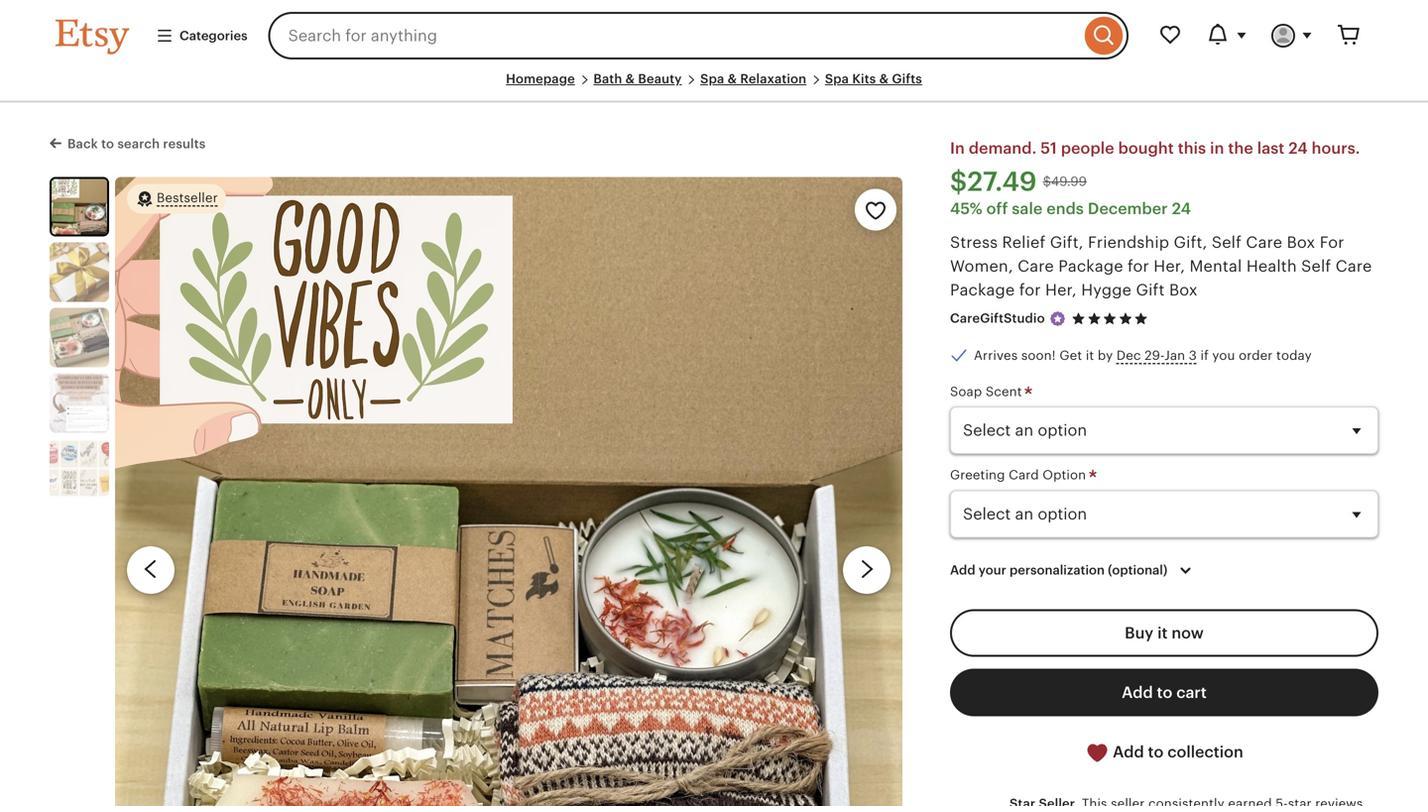 Task type: locate. For each thing, give the bounding box(es) containing it.
spa kits & gifts link
[[825, 71, 922, 86]]

box right gift in the right top of the page
[[1169, 281, 1198, 299]]

add inside add your personalization (optional) "dropdown button"
[[950, 563, 976, 578]]

add
[[950, 563, 976, 578], [1122, 684, 1153, 702], [1113, 743, 1144, 761]]

0 horizontal spatial spa
[[700, 71, 724, 86]]

for down friendship in the top right of the page
[[1128, 258, 1149, 275]]

it left by
[[1086, 348, 1094, 363]]

it right the buy
[[1158, 624, 1168, 642]]

the
[[1228, 139, 1253, 157]]

1 vertical spatial self
[[1301, 258, 1331, 275]]

stress relief gift, friendship gift, self care box for women, care package for her, mental health self care package for her, hygge gift box
[[950, 234, 1372, 299]]

2 vertical spatial to
[[1148, 743, 1164, 761]]

bestseller button
[[127, 183, 226, 215]]

gift
[[1136, 281, 1165, 299]]

0 horizontal spatial gift,
[[1050, 234, 1084, 252]]

categories button
[[141, 18, 262, 54]]

bestseller
[[157, 191, 218, 205]]

& left relaxation
[[728, 71, 737, 86]]

to right the back
[[101, 136, 114, 151]]

1 & from the left
[[626, 71, 635, 86]]

add for add to collection
[[1113, 743, 1144, 761]]

homepage link
[[506, 71, 575, 86]]

care
[[1246, 234, 1283, 252], [1018, 258, 1054, 275], [1336, 258, 1372, 275]]

dec
[[1117, 348, 1141, 363]]

1 vertical spatial to
[[1157, 684, 1173, 702]]

to inside add to collection button
[[1148, 743, 1164, 761]]

24 right last
[[1289, 139, 1308, 157]]

gift, down ends
[[1050, 234, 1084, 252]]

package
[[1059, 258, 1123, 275], [950, 281, 1015, 299]]

1 spa from the left
[[700, 71, 724, 86]]

1 gift, from the left
[[1050, 234, 1084, 252]]

1 horizontal spatial package
[[1059, 258, 1123, 275]]

stress relief gift friendship gift self care box for women image 1 image
[[115, 177, 903, 806], [52, 179, 107, 235]]

2 horizontal spatial care
[[1336, 258, 1372, 275]]

& right kits
[[879, 71, 889, 86]]

her, up the star_seller image
[[1045, 281, 1077, 299]]

1 vertical spatial box
[[1169, 281, 1198, 299]]

menu bar containing homepage
[[56, 71, 1373, 103]]

0 horizontal spatial it
[[1086, 348, 1094, 363]]

soap scent
[[950, 384, 1026, 399]]

none search field inside categories banner
[[268, 12, 1129, 60]]

care down relief
[[1018, 258, 1054, 275]]

to left the collection
[[1148, 743, 1164, 761]]

0 horizontal spatial &
[[626, 71, 635, 86]]

to inside the back to search results link
[[101, 136, 114, 151]]

0 horizontal spatial 24
[[1172, 200, 1191, 218]]

box
[[1287, 234, 1315, 252], [1169, 281, 1198, 299]]

2 spa from the left
[[825, 71, 849, 86]]

box left for
[[1287, 234, 1315, 252]]

spa
[[700, 71, 724, 86], [825, 71, 849, 86]]

bought
[[1118, 139, 1174, 157]]

to for search
[[101, 136, 114, 151]]

1 horizontal spatial it
[[1158, 624, 1168, 642]]

mental
[[1190, 258, 1242, 275]]

buy it now button
[[950, 609, 1379, 657]]

scent
[[986, 384, 1022, 399]]

spa & relaxation
[[700, 71, 807, 86]]

spa right beauty
[[700, 71, 724, 86]]

arrives
[[974, 348, 1018, 363]]

to
[[101, 136, 114, 151], [1157, 684, 1173, 702], [1148, 743, 1164, 761]]

add to cart button
[[950, 669, 1379, 716]]

2 vertical spatial add
[[1113, 743, 1144, 761]]

0 vertical spatial box
[[1287, 234, 1315, 252]]

her,
[[1154, 258, 1185, 275], [1045, 281, 1077, 299]]

2 & from the left
[[728, 71, 737, 86]]

None search field
[[268, 12, 1129, 60]]

add inside add to collection button
[[1113, 743, 1144, 761]]

&
[[626, 71, 635, 86], [728, 71, 737, 86], [879, 71, 889, 86]]

hygge
[[1081, 281, 1132, 299]]

24 right december
[[1172, 200, 1191, 218]]

beauty
[[638, 71, 682, 86]]

self
[[1212, 234, 1242, 252], [1301, 258, 1331, 275]]

you
[[1212, 348, 1235, 363]]

1 vertical spatial her,
[[1045, 281, 1077, 299]]

1 horizontal spatial spa
[[825, 71, 849, 86]]

add inside add to cart button
[[1122, 684, 1153, 702]]

0 vertical spatial to
[[101, 136, 114, 151]]

$49.99
[[1043, 174, 1087, 189]]

arrives soon! get it by dec 29-jan 3 if you order today
[[974, 348, 1312, 363]]

add left cart
[[1122, 684, 1153, 702]]

menu bar
[[56, 71, 1373, 103]]

3
[[1189, 348, 1197, 363]]

1 vertical spatial add
[[1122, 684, 1153, 702]]

in
[[950, 139, 965, 157]]

gift, up mental
[[1174, 234, 1208, 252]]

by
[[1098, 348, 1113, 363]]

her, up gift in the right top of the page
[[1154, 258, 1185, 275]]

1 horizontal spatial stress relief gift friendship gift self care box for women image 1 image
[[115, 177, 903, 806]]

it
[[1086, 348, 1094, 363], [1158, 624, 1168, 642]]

self down for
[[1301, 258, 1331, 275]]

add for add to cart
[[1122, 684, 1153, 702]]

package down women,
[[950, 281, 1015, 299]]

2 horizontal spatial &
[[879, 71, 889, 86]]

& right bath
[[626, 71, 635, 86]]

29-
[[1145, 348, 1165, 363]]

Search for anything text field
[[268, 12, 1080, 60]]

0 vertical spatial add
[[950, 563, 976, 578]]

0 vertical spatial package
[[1059, 258, 1123, 275]]

add left the your
[[950, 563, 976, 578]]

back
[[67, 136, 98, 151]]

add down 'add to cart'
[[1113, 743, 1144, 761]]

spa for spa & relaxation
[[700, 71, 724, 86]]

0 vertical spatial 24
[[1289, 139, 1308, 157]]

add to cart
[[1122, 684, 1207, 702]]

3 & from the left
[[879, 71, 889, 86]]

for
[[1128, 258, 1149, 275], [1019, 281, 1041, 299]]

1 horizontal spatial box
[[1287, 234, 1315, 252]]

friendship
[[1088, 234, 1170, 252]]

package up 'hygge'
[[1059, 258, 1123, 275]]

care up health at top
[[1246, 234, 1283, 252]]

0 vertical spatial it
[[1086, 348, 1094, 363]]

1 vertical spatial it
[[1158, 624, 1168, 642]]

$27.49 $49.99
[[950, 166, 1087, 197]]

0 vertical spatial her,
[[1154, 258, 1185, 275]]

self up mental
[[1212, 234, 1242, 252]]

24
[[1289, 139, 1308, 157], [1172, 200, 1191, 218]]

people
[[1061, 139, 1114, 157]]

for up caregiftstudio
[[1019, 281, 1041, 299]]

spa left kits
[[825, 71, 849, 86]]

0 vertical spatial for
[[1128, 258, 1149, 275]]

soap
[[950, 384, 982, 399]]

1 horizontal spatial &
[[728, 71, 737, 86]]

1 vertical spatial for
[[1019, 281, 1041, 299]]

star_seller image
[[1049, 310, 1067, 328]]

1 horizontal spatial gift,
[[1174, 234, 1208, 252]]

search
[[117, 136, 160, 151]]

1 vertical spatial package
[[950, 281, 1015, 299]]

bath
[[594, 71, 622, 86]]

collection
[[1168, 743, 1244, 761]]

care down for
[[1336, 258, 1372, 275]]

0 horizontal spatial for
[[1019, 281, 1041, 299]]

women,
[[950, 258, 1013, 275]]

stress
[[950, 234, 998, 252]]

to left cart
[[1157, 684, 1173, 702]]

gift,
[[1050, 234, 1084, 252], [1174, 234, 1208, 252]]

to inside add to cart button
[[1157, 684, 1173, 702]]

0 vertical spatial self
[[1212, 234, 1242, 252]]



Task type: vqa. For each thing, say whether or not it's contained in the screenshot.
Dec
yes



Task type: describe. For each thing, give the bounding box(es) containing it.
off
[[987, 200, 1008, 218]]

0 horizontal spatial box
[[1169, 281, 1198, 299]]

to for collection
[[1148, 743, 1164, 761]]

option
[[1043, 468, 1086, 483]]

categories banner
[[20, 0, 1408, 71]]

greeting card option
[[950, 468, 1090, 483]]

back to search results
[[67, 136, 206, 151]]

order
[[1239, 348, 1273, 363]]

last
[[1257, 139, 1285, 157]]

jan
[[1165, 348, 1185, 363]]

card
[[1009, 468, 1039, 483]]

caregiftstudio
[[950, 311, 1045, 326]]

if
[[1201, 348, 1209, 363]]

kits
[[852, 71, 876, 86]]

relaxation
[[740, 71, 807, 86]]

sale
[[1012, 200, 1043, 218]]

back to search results link
[[50, 132, 206, 153]]

45%
[[950, 200, 983, 218]]

demand.
[[969, 139, 1037, 157]]

december
[[1088, 200, 1168, 218]]

spa & relaxation link
[[700, 71, 807, 86]]

this
[[1178, 139, 1206, 157]]

stress relief gift friendship gift self care box for women image 2 image
[[50, 243, 109, 302]]

0 horizontal spatial her,
[[1045, 281, 1077, 299]]

0 horizontal spatial self
[[1212, 234, 1242, 252]]

1 horizontal spatial care
[[1246, 234, 1283, 252]]

health
[[1247, 258, 1297, 275]]

soon! get
[[1021, 348, 1082, 363]]

add your personalization (optional) button
[[935, 550, 1212, 591]]

in
[[1210, 139, 1224, 157]]

hours.
[[1312, 139, 1360, 157]]

homepage
[[506, 71, 575, 86]]

for
[[1320, 234, 1345, 252]]

buy it now
[[1125, 624, 1204, 642]]

stress relief gift friendship gift self care box for women image 4 image
[[50, 374, 109, 433]]

add your personalization (optional)
[[950, 563, 1168, 578]]

stress relief gift friendship gift self care box for women image 3 image
[[50, 308, 109, 368]]

stress relief gift friendship gift self care box for women image 5 image
[[50, 439, 109, 499]]

bath & beauty link
[[594, 71, 682, 86]]

1 horizontal spatial her,
[[1154, 258, 1185, 275]]

your
[[979, 563, 1007, 578]]

45% off sale ends december 24
[[950, 200, 1191, 218]]

ends
[[1047, 200, 1084, 218]]

2 gift, from the left
[[1174, 234, 1208, 252]]

1 horizontal spatial 24
[[1289, 139, 1308, 157]]

greeting
[[950, 468, 1005, 483]]

it inside button
[[1158, 624, 1168, 642]]

results
[[163, 136, 206, 151]]

to for cart
[[1157, 684, 1173, 702]]

caregiftstudio link
[[950, 311, 1045, 326]]

0 horizontal spatial stress relief gift friendship gift self care box for women image 1 image
[[52, 179, 107, 235]]

buy
[[1125, 624, 1154, 642]]

1 vertical spatial 24
[[1172, 200, 1191, 218]]

categories
[[180, 28, 248, 43]]

add to collection button
[[950, 728, 1379, 777]]

51
[[1041, 139, 1057, 157]]

add to collection
[[1109, 743, 1244, 761]]

spa kits & gifts
[[825, 71, 922, 86]]

personalization
[[1010, 563, 1105, 578]]

$27.49
[[950, 166, 1037, 197]]

0 horizontal spatial package
[[950, 281, 1015, 299]]

(optional)
[[1108, 563, 1168, 578]]

now
[[1172, 624, 1204, 642]]

& for spa
[[728, 71, 737, 86]]

today
[[1277, 348, 1312, 363]]

spa for spa kits & gifts
[[825, 71, 849, 86]]

0 horizontal spatial care
[[1018, 258, 1054, 275]]

cart
[[1177, 684, 1207, 702]]

1 horizontal spatial self
[[1301, 258, 1331, 275]]

in demand. 51 people bought this in the last 24 hours.
[[950, 139, 1360, 157]]

gifts
[[892, 71, 922, 86]]

1 horizontal spatial for
[[1128, 258, 1149, 275]]

relief
[[1002, 234, 1046, 252]]

& for bath
[[626, 71, 635, 86]]

add for add your personalization (optional)
[[950, 563, 976, 578]]

bath & beauty
[[594, 71, 682, 86]]



